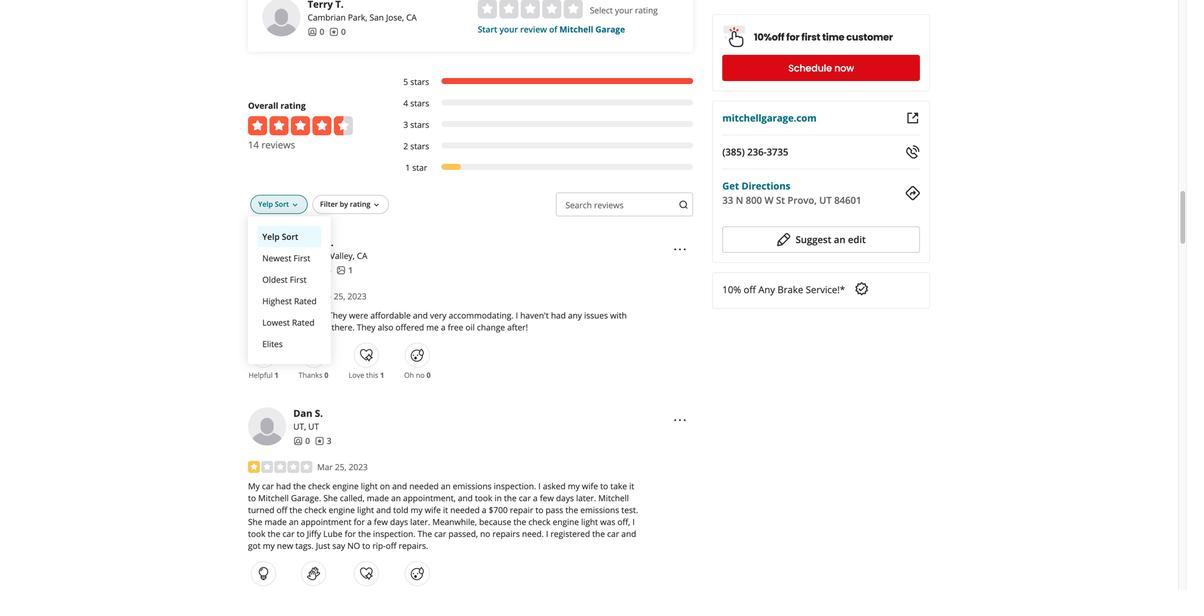 Task type: describe. For each thing, give the bounding box(es) containing it.
search image
[[679, 200, 689, 210]]

yelp sort for yelp sort dropdown button
[[258, 199, 289, 209]]

very
[[430, 310, 447, 321]]

stars for 5 stars
[[410, 76, 429, 87]]

10% off any brake service!*
[[722, 283, 845, 296]]

helpful
[[249, 370, 273, 380]]

review
[[520, 24, 547, 35]]

appointment,
[[403, 493, 456, 504]]

no inside my car had the check engine light on and needed an emissions inspection. i asked my wife to take it to mitchell garage. she called, made an appointment, and took in the car a few days later. mitchell turned off the check engine light and told my wife it needed a $700 repair to pass the emissions test. she made an appointment for a few days later. meanwhile, because the check engine light was off, i took the car to jiffy lube for the inspection. the car passed, no repairs need. i registered the car and got my new tags. just say no to rip-off repairs.
[[480, 528, 490, 540]]

just
[[316, 540, 330, 552]]

sort for yelp sort dropdown button
[[275, 199, 289, 209]]

provo,
[[788, 194, 817, 207]]

to left the pass
[[535, 505, 543, 516]]

haven't
[[520, 310, 549, 321]]

0 for "friends" element associated with cambrian park, san jose, ca
[[320, 26, 324, 37]]

select
[[590, 5, 613, 16]]

24 pencil v2 image
[[777, 233, 791, 247]]

garage
[[596, 24, 625, 35]]

1 vertical spatial took
[[248, 528, 265, 540]]

an up new
[[289, 517, 299, 528]]

mar
[[317, 462, 333, 473]]

reviews element for cambrian park, san jose, ca
[[329, 26, 346, 38]]

14 reviews
[[248, 138, 295, 151]]

s.
[[315, 407, 323, 420]]

1 horizontal spatial she
[[323, 493, 338, 504]]

0 vertical spatial for
[[786, 30, 800, 44]]

oil
[[466, 322, 475, 333]]

the up the no
[[358, 528, 371, 540]]

photo of emma f. image
[[248, 237, 286, 275]]

lowest rated
[[262, 317, 315, 328]]

fountain
[[293, 250, 328, 262]]

any
[[758, 283, 775, 296]]

1 horizontal spatial took
[[475, 493, 492, 504]]

elites button
[[258, 333, 321, 355]]

accommodating.
[[449, 310, 514, 321]]

menu image for dan s.
[[673, 413, 687, 427]]

0 horizontal spatial wife
[[425, 505, 441, 516]]

rating for filter by rating
[[350, 199, 370, 209]]

1 horizontal spatial few
[[540, 493, 554, 504]]

0 horizontal spatial needed
[[409, 481, 439, 492]]

and right the on
[[392, 481, 407, 492]]

0 vertical spatial engine
[[332, 481, 359, 492]]

1 star
[[405, 162, 427, 173]]

car up repair
[[519, 493, 531, 504]]

2 vertical spatial light
[[581, 517, 598, 528]]

0 horizontal spatial no
[[416, 370, 425, 380]]

mitchellgarage.com link
[[722, 112, 817, 124]]

dan
[[293, 407, 312, 420]]

had inside best mechanic ever! they were affordable and very accommodating. i haven't had any issues with my car since taking it there. they also offered me a free oil change after!
[[551, 310, 566, 321]]

2023 for f.
[[348, 291, 367, 302]]

directions
[[742, 179, 790, 192]]

my right the 'asked'
[[568, 481, 580, 492]]

get directions link
[[722, 179, 790, 192]]

i right 'need.'
[[546, 528, 548, 540]]

1 vertical spatial off
[[277, 505, 287, 516]]

emma f. link
[[293, 236, 334, 249]]

suggest an edit button
[[722, 227, 920, 253]]

it for f.
[[324, 322, 329, 333]]

san
[[370, 12, 384, 23]]

your for select
[[615, 5, 633, 16]]

24 check in v2 image
[[855, 282, 869, 296]]

2 vertical spatial for
[[345, 528, 356, 540]]

i left the 'asked'
[[538, 481, 541, 492]]

1 horizontal spatial off
[[386, 540, 397, 552]]

16 chevron down v2 image
[[290, 200, 300, 210]]

filter by rating button
[[312, 195, 389, 214]]

to up tags.
[[297, 528, 305, 540]]

0 vertical spatial off
[[744, 283, 756, 296]]

car down the was
[[607, 528, 619, 540]]

car right my
[[262, 481, 274, 492]]

helpful 1
[[249, 370, 279, 380]]

schedule now button
[[722, 55, 920, 81]]

mechanic
[[267, 310, 305, 321]]

customer
[[846, 30, 893, 44]]

and up meanwhile,
[[458, 493, 473, 504]]

0 horizontal spatial days
[[390, 517, 408, 528]]

1 vertical spatial for
[[354, 517, 365, 528]]

elites
[[262, 339, 283, 350]]

i inside best mechanic ever! they were affordable and very accommodating. i haven't had any issues with my car since taking it there. they also offered me a free oil change after!
[[516, 310, 518, 321]]

there.
[[332, 322, 355, 333]]

(1 reaction) element for helpful 1
[[275, 370, 279, 380]]

jose,
[[386, 12, 404, 23]]

25, for emma f.
[[334, 291, 345, 302]]

1 horizontal spatial mitchell
[[560, 24, 593, 35]]

overall rating
[[248, 100, 306, 111]]

an up the told on the left bottom of page
[[391, 493, 401, 504]]

1 horizontal spatial inspection.
[[494, 481, 536, 492]]

brake
[[778, 283, 803, 296]]

because
[[479, 517, 511, 528]]

w
[[765, 194, 774, 207]]

1 vertical spatial they
[[357, 322, 375, 333]]

affordable
[[370, 310, 411, 321]]

highest rated button
[[258, 291, 321, 312]]

the down the was
[[592, 528, 605, 540]]

ut,
[[293, 421, 306, 432]]

taking
[[298, 322, 322, 333]]

1 right this
[[380, 370, 384, 380]]

meanwhile,
[[432, 517, 477, 528]]

after!
[[507, 322, 528, 333]]

search
[[566, 200, 592, 211]]

me
[[426, 322, 439, 333]]

filter reviews by 1 star rating element
[[391, 162, 693, 174]]

car up new
[[283, 528, 295, 540]]

4 stars
[[403, 98, 429, 109]]

(0 reactions) element for thanks 0
[[324, 370, 328, 380]]

overall
[[248, 100, 278, 111]]

sep
[[317, 291, 332, 302]]

filter reviews by 3 stars rating element
[[391, 119, 693, 131]]

0 horizontal spatial emissions
[[453, 481, 492, 492]]

1 horizontal spatial later.
[[576, 493, 596, 504]]

also
[[378, 322, 393, 333]]

newest first
[[262, 253, 310, 264]]

st
[[776, 194, 785, 207]]

5 for 5 stars
[[403, 76, 408, 87]]

filter
[[320, 199, 338, 209]]

1 vertical spatial light
[[357, 505, 374, 516]]

the up "garage."
[[293, 481, 306, 492]]

in
[[495, 493, 502, 504]]

to down my
[[248, 493, 256, 504]]

0 vertical spatial days
[[556, 493, 574, 504]]

sep 25, 2023
[[317, 291, 367, 302]]

schedule now
[[788, 61, 854, 75]]

select your rating
[[590, 5, 658, 16]]

stars for 3 stars
[[410, 119, 429, 130]]

33
[[722, 194, 733, 207]]

i right off,
[[632, 517, 635, 528]]

my car had the check engine light on and needed an emissions inspection. i asked my wife to take it to mitchell garage. she called, made an appointment, and took in the car a few days later. mitchell turned off the check engine light and told my wife it needed a $700 repair to pass the emissions test. she made an appointment for a few days later. meanwhile, because the check engine light was off, i took the car to jiffy lube for the inspection. the car passed, no repairs need. i registered the car and got my new tags. just say no to rip-off repairs.
[[248, 481, 638, 552]]

2 stars
[[403, 141, 429, 152]]

jiffy
[[307, 528, 321, 540]]

a inside best mechanic ever! they were affordable and very accommodating. i haven't had any issues with my car since taking it there. they also offered me a free oil change after!
[[441, 322, 446, 333]]

reviews for search reviews
[[594, 200, 624, 211]]

1 horizontal spatial emissions
[[580, 505, 619, 516]]

issues
[[584, 310, 608, 321]]

rip-
[[372, 540, 386, 552]]

yelp sort button
[[258, 226, 321, 248]]

1 left star
[[405, 162, 410, 173]]

ut inside dan s. ut, ut
[[308, 421, 319, 432]]

car right the
[[434, 528, 446, 540]]

$700
[[489, 505, 508, 516]]

0 horizontal spatial they
[[328, 310, 347, 321]]

turned
[[248, 505, 274, 516]]

(0 reactions) element for oh no 0
[[427, 370, 431, 380]]

repair
[[510, 505, 533, 516]]

oldest first
[[262, 274, 307, 285]]

get
[[722, 179, 739, 192]]

first
[[801, 30, 820, 44]]

by
[[340, 199, 348, 209]]

the right the pass
[[566, 505, 578, 516]]

1 vertical spatial few
[[374, 517, 388, 528]]

my right the told on the left bottom of page
[[411, 505, 423, 516]]

rated for highest rated
[[294, 296, 317, 307]]



Task type: vqa. For each thing, say whether or not it's contained in the screenshot.
Happy
no



Task type: locate. For each thing, give the bounding box(es) containing it.
menu image for emma f.
[[673, 242, 687, 257]]

rating right 'select'
[[635, 5, 658, 16]]

and down off,
[[621, 528, 636, 540]]

0 horizontal spatial 5
[[327, 265, 332, 276]]

my
[[248, 322, 260, 333], [568, 481, 580, 492], [411, 505, 423, 516], [263, 540, 275, 552]]

1 vertical spatial 3
[[327, 435, 332, 447]]

0 vertical spatial 25,
[[334, 291, 345, 302]]

5 star rating image
[[248, 291, 312, 302]]

yelp sort for yelp sort button
[[262, 231, 298, 243]]

0 vertical spatial reviews
[[261, 138, 295, 151]]

lowest rated button
[[258, 312, 321, 333]]

off right turned in the bottom of the page
[[277, 505, 287, 516]]

0 vertical spatial it
[[324, 322, 329, 333]]

any
[[568, 310, 582, 321]]

0 vertical spatial yelp
[[258, 199, 273, 209]]

0 vertical spatial emissions
[[453, 481, 492, 492]]

check
[[308, 481, 330, 492], [304, 505, 327, 516], [528, 517, 551, 528]]

time
[[822, 30, 845, 44]]

newest first button
[[258, 248, 321, 269]]

first inside "button"
[[294, 253, 310, 264]]

rating for select your rating
[[635, 5, 658, 16]]

1 vertical spatial rating
[[280, 100, 306, 111]]

photo of terry t. image
[[262, 0, 301, 37]]

0 horizontal spatial 16 friends v2 image
[[293, 436, 303, 446]]

registered
[[551, 528, 590, 540]]

2023 up called,
[[349, 462, 368, 473]]

it for s.
[[629, 481, 634, 492]]

0 vertical spatial rating
[[635, 5, 658, 16]]

it up meanwhile,
[[443, 505, 448, 516]]

0 vertical spatial check
[[308, 481, 330, 492]]

had left any
[[551, 310, 566, 321]]

24 external link v2 image
[[906, 111, 920, 125]]

stars up 4 stars at the left top of the page
[[410, 76, 429, 87]]

0 vertical spatial no
[[416, 370, 425, 380]]

stars for 4 stars
[[410, 98, 429, 109]]

0 vertical spatial 5
[[403, 76, 408, 87]]

pass
[[546, 505, 563, 516]]

ca inside emma f. fountain valley, ca
[[357, 250, 367, 262]]

1 horizontal spatial 5
[[403, 76, 408, 87]]

2023
[[348, 291, 367, 302], [349, 462, 368, 473]]

0 horizontal spatial ut
[[308, 421, 319, 432]]

this
[[366, 370, 378, 380]]

16 friends v2 image for ut, ut
[[293, 436, 303, 446]]

sort up newest first "button"
[[282, 231, 298, 243]]

cambrian park, san jose, ca
[[308, 12, 417, 23]]

None radio
[[478, 0, 497, 19], [521, 0, 540, 19], [564, 0, 583, 19], [478, 0, 497, 19], [521, 0, 540, 19], [564, 0, 583, 19]]

oh no 0
[[404, 370, 431, 380]]

service!*
[[806, 283, 845, 296]]

(0 reactions) element
[[324, 370, 328, 380], [427, 370, 431, 380]]

ca for park,
[[406, 12, 417, 23]]

no down because
[[480, 528, 490, 540]]

for
[[786, 30, 800, 44], [354, 517, 365, 528], [345, 528, 356, 540]]

0 horizontal spatial had
[[276, 481, 291, 492]]

reviews element down cambrian
[[329, 26, 346, 38]]

1 star rating image
[[248, 461, 312, 473]]

reviews element containing 0
[[329, 26, 346, 38]]

yelp inside button
[[262, 231, 280, 243]]

yelp inside dropdown button
[[258, 199, 273, 209]]

1 stars from the top
[[410, 76, 429, 87]]

1 vertical spatial made
[[265, 517, 287, 528]]

2 (1 reaction) element from the left
[[380, 370, 384, 380]]

dan s. ut, ut
[[293, 407, 323, 432]]

first inside "button"
[[290, 274, 307, 285]]

dan s. link
[[293, 407, 323, 420]]

off left repairs.
[[386, 540, 397, 552]]

0 vertical spatial few
[[540, 493, 554, 504]]

it inside best mechanic ever! they were affordable and very accommodating. i haven't had any issues with my car since taking it there. they also offered me a free oil change after!
[[324, 322, 329, 333]]

your for start
[[500, 24, 518, 35]]

1 horizontal spatial wife
[[582, 481, 598, 492]]

3 stars from the top
[[410, 119, 429, 130]]

she left called,
[[323, 493, 338, 504]]

0 vertical spatial menu image
[[673, 242, 687, 257]]

1
[[405, 162, 410, 173], [348, 265, 353, 276], [275, 370, 279, 380], [380, 370, 384, 380]]

sort inside dropdown button
[[275, 199, 289, 209]]

light left the was
[[581, 517, 598, 528]]

2 vertical spatial rating
[[350, 199, 370, 209]]

1 vertical spatial sort
[[282, 231, 298, 243]]

mitchell right of
[[560, 24, 593, 35]]

16 friends v2 image down ut,
[[293, 436, 303, 446]]

took left "in"
[[475, 493, 492, 504]]

on
[[380, 481, 390, 492]]

the right "in"
[[504, 493, 517, 504]]

0 vertical spatial yelp sort
[[258, 199, 289, 209]]

and left the told on the left bottom of page
[[376, 505, 391, 516]]

emma f. fountain valley, ca
[[293, 236, 367, 262]]

1 vertical spatial ut
[[308, 421, 319, 432]]

0 horizontal spatial made
[[265, 517, 287, 528]]

0 horizontal spatial she
[[248, 517, 262, 528]]

16 photos v2 image
[[336, 266, 346, 275]]

yelp sort inside yelp sort button
[[262, 231, 298, 243]]

rating left 16 chevron down v2 icon
[[350, 199, 370, 209]]

friends element
[[308, 26, 324, 38], [293, 435, 310, 447]]

2 (0 reactions) element from the left
[[427, 370, 431, 380]]

days down the told on the left bottom of page
[[390, 517, 408, 528]]

appointment
[[301, 517, 352, 528]]

4.5 star rating image
[[248, 116, 353, 135]]

3 up mar
[[327, 435, 332, 447]]

ut left 84601
[[819, 194, 832, 207]]

best mechanic ever! they were affordable and very accommodating. i haven't had any issues with my car since taking it there. they also offered me a free oil change after!
[[248, 310, 627, 333]]

16 friends v2 image down cambrian
[[308, 27, 317, 37]]

light left the on
[[361, 481, 378, 492]]

mitchell down take
[[598, 493, 629, 504]]

wife down appointment,
[[425, 505, 441, 516]]

1 vertical spatial your
[[500, 24, 518, 35]]

stars
[[410, 76, 429, 87], [410, 98, 429, 109], [410, 119, 429, 130], [410, 141, 429, 152]]

0 horizontal spatial rating
[[280, 100, 306, 111]]

they up there.
[[328, 310, 347, 321]]

and inside best mechanic ever! they were affordable and very accommodating. i haven't had any issues with my car since taking it there. they also offered me a free oil change after!
[[413, 310, 428, 321]]

engine
[[332, 481, 359, 492], [329, 505, 355, 516], [553, 517, 579, 528]]

3 for 3
[[327, 435, 332, 447]]

first for oldest first
[[290, 274, 307, 285]]

light down called,
[[357, 505, 374, 516]]

ut
[[819, 194, 832, 207], [308, 421, 319, 432]]

16 review v2 image
[[329, 27, 339, 37], [315, 436, 324, 446]]

0 for the reviews element containing 0
[[341, 26, 346, 37]]

3735
[[767, 145, 789, 158]]

2 horizontal spatial off
[[744, 283, 756, 296]]

yelp for yelp sort dropdown button
[[258, 199, 273, 209]]

friends element for ut, ut
[[293, 435, 310, 447]]

offered
[[396, 322, 424, 333]]

check up 'need.'
[[528, 517, 551, 528]]

(0 reactions) element right oh
[[427, 370, 431, 380]]

suggest
[[796, 233, 832, 246]]

0 vertical spatial inspection.
[[494, 481, 536, 492]]

thanks
[[299, 370, 323, 380]]

1 menu image from the top
[[673, 242, 687, 257]]

yelp sort inside yelp sort dropdown button
[[258, 199, 289, 209]]

25, right mar
[[335, 462, 347, 473]]

your right 'select'
[[615, 5, 633, 16]]

love
[[349, 370, 364, 380]]

0
[[320, 26, 324, 37], [341, 26, 346, 37], [324, 370, 328, 380], [427, 370, 431, 380], [305, 435, 310, 447]]

1 horizontal spatial they
[[357, 322, 375, 333]]

1 horizontal spatial needed
[[450, 505, 480, 516]]

park,
[[348, 12, 367, 23]]

check up "garage."
[[308, 481, 330, 492]]

highest
[[262, 296, 292, 307]]

3
[[403, 119, 408, 130], [327, 435, 332, 447]]

1 (0 reactions) element from the left
[[324, 370, 328, 380]]

had down 1 star rating image
[[276, 481, 291, 492]]

1 vertical spatial reviews
[[594, 200, 624, 211]]

photo of dan s. image
[[248, 408, 286, 446]]

25, for dan s.
[[335, 462, 347, 473]]

84601
[[834, 194, 862, 207]]

3 up 2
[[403, 119, 408, 130]]

0 horizontal spatial off
[[277, 505, 287, 516]]

start
[[478, 24, 497, 35]]

they down "were"
[[357, 322, 375, 333]]

menu image
[[673, 242, 687, 257], [673, 413, 687, 427]]

since
[[276, 322, 296, 333]]

it right take
[[629, 481, 634, 492]]

1 vertical spatial engine
[[329, 505, 355, 516]]

reviews element for ut, ut
[[315, 435, 332, 447]]

my inside best mechanic ever! they were affordable and very accommodating. i haven't had any issues with my car since taking it there. they also offered me a free oil change after!
[[248, 322, 260, 333]]

rating up 4.5 star rating image
[[280, 100, 306, 111]]

4
[[403, 98, 408, 109]]

yelp sort button
[[250, 195, 308, 214]]

236-
[[747, 145, 767, 158]]

change
[[477, 322, 505, 333]]

0 vertical spatial needed
[[409, 481, 439, 492]]

0 vertical spatial later.
[[576, 493, 596, 504]]

0 vertical spatial your
[[615, 5, 633, 16]]

needed
[[409, 481, 439, 492], [450, 505, 480, 516]]

lube
[[323, 528, 343, 540]]

1 horizontal spatial no
[[480, 528, 490, 540]]

check down "garage."
[[304, 505, 327, 516]]

ca right valley,
[[357, 250, 367, 262]]

the down repair
[[514, 517, 526, 528]]

0 vertical spatial 16 review v2 image
[[329, 27, 339, 37]]

start your review of mitchell garage
[[478, 24, 625, 35]]

24 phone v2 image
[[906, 145, 920, 159]]

3 for 3 stars
[[403, 119, 408, 130]]

1 vertical spatial later.
[[410, 517, 430, 528]]

0 vertical spatial made
[[367, 493, 389, 504]]

1 vertical spatial first
[[290, 274, 307, 285]]

yelp left 16 chevron down v2 image
[[258, 199, 273, 209]]

emissions up $700
[[453, 481, 492, 492]]

16 chevron down v2 image
[[372, 200, 381, 210]]

1 vertical spatial rated
[[292, 317, 315, 328]]

0 horizontal spatial 3
[[327, 435, 332, 447]]

0 vertical spatial first
[[294, 253, 310, 264]]

friends element down cambrian
[[308, 26, 324, 38]]

repairs.
[[399, 540, 428, 552]]

(385) 236-3735
[[722, 145, 789, 158]]

inspection.
[[494, 481, 536, 492], [373, 528, 416, 540]]

None radio
[[499, 0, 518, 19], [542, 0, 561, 19], [499, 0, 518, 19], [542, 0, 561, 19]]

tags.
[[295, 540, 314, 552]]

i up the after!
[[516, 310, 518, 321]]

first down newest first "button"
[[290, 274, 307, 285]]

2023 up "were"
[[348, 291, 367, 302]]

an up appointment,
[[441, 481, 451, 492]]

0 vertical spatial light
[[361, 481, 378, 492]]

2 menu image from the top
[[673, 413, 687, 427]]

0 vertical spatial friends element
[[308, 26, 324, 38]]

5 left 16 photos v2
[[327, 265, 332, 276]]

the up new
[[268, 528, 280, 540]]

1 horizontal spatial rating
[[350, 199, 370, 209]]

emissions
[[453, 481, 492, 492], [580, 505, 619, 516]]

to left take
[[600, 481, 608, 492]]

mitchellgarage.com
[[722, 112, 817, 124]]

your right start
[[500, 24, 518, 35]]

(1 reaction) element
[[275, 370, 279, 380], [380, 370, 384, 380]]

first
[[294, 253, 310, 264], [290, 274, 307, 285]]

24 directions v2 image
[[906, 186, 920, 200]]

rated for lowest rated
[[292, 317, 315, 328]]

valley,
[[330, 250, 355, 262]]

0 horizontal spatial (0 reactions) element
[[324, 370, 328, 380]]

1 vertical spatial yelp sort
[[262, 231, 298, 243]]

no right oh
[[416, 370, 425, 380]]

get directions 33 n 800 w st provo, ut 84601
[[722, 179, 862, 207]]

sort for yelp sort button
[[282, 231, 298, 243]]

(385)
[[722, 145, 745, 158]]

engine up registered
[[553, 517, 579, 528]]

yelp sort up newest
[[262, 231, 298, 243]]

3 stars
[[403, 119, 429, 130]]

1 right helpful in the left of the page
[[275, 370, 279, 380]]

(1 reaction) element for love this 1
[[380, 370, 384, 380]]

days up the pass
[[556, 493, 574, 504]]

5 up the 4
[[403, 76, 408, 87]]

say
[[332, 540, 345, 552]]

16 friends v2 image
[[308, 27, 317, 37], [293, 436, 303, 446]]

1 right 16 photos v2
[[348, 265, 353, 276]]

5 for 5
[[327, 265, 332, 276]]

16 review v2 image for 0
[[329, 27, 339, 37]]

to right the no
[[362, 540, 370, 552]]

0 vertical spatial 2023
[[348, 291, 367, 302]]

3 inside the reviews element
[[327, 435, 332, 447]]

they
[[328, 310, 347, 321], [357, 322, 375, 333]]

2 vertical spatial engine
[[553, 517, 579, 528]]

1 horizontal spatial made
[[367, 493, 389, 504]]

0 horizontal spatial it
[[324, 322, 329, 333]]

reviews right 14
[[261, 138, 295, 151]]

took up 'got'
[[248, 528, 265, 540]]

the
[[418, 528, 432, 540]]

2023 for s.
[[349, 462, 368, 473]]

later. up the
[[410, 517, 430, 528]]

car down best
[[262, 322, 274, 333]]

filter reviews by 5 stars rating element
[[391, 76, 693, 88]]

reviews element containing 3
[[315, 435, 332, 447]]

had inside my car had the check engine light on and needed an emissions inspection. i asked my wife to take it to mitchell garage. she called, made an appointment, and took in the car a few days later. mitchell turned off the check engine light and told my wife it needed a $700 repair to pass the emissions test. she made an appointment for a few days later. meanwhile, because the check engine light was off, i took the car to jiffy lube for the inspection. the car passed, no repairs need. i registered the car and got my new tags. just say no to rip-off repairs.
[[276, 481, 291, 492]]

0 horizontal spatial your
[[500, 24, 518, 35]]

off,
[[618, 517, 630, 528]]

ut right ut,
[[308, 421, 319, 432]]

2 horizontal spatial mitchell
[[598, 493, 629, 504]]

made down turned in the bottom of the page
[[265, 517, 287, 528]]

filter reviews by 4 stars rating element
[[391, 97, 693, 109]]

4 stars from the top
[[410, 141, 429, 152]]

0 horizontal spatial (1 reaction) element
[[275, 370, 279, 380]]

yelp for yelp sort button
[[262, 231, 280, 243]]

0 for "friends" element related to ut, ut
[[305, 435, 310, 447]]

2 horizontal spatial it
[[629, 481, 634, 492]]

1 horizontal spatial (1 reaction) element
[[380, 370, 384, 380]]

search reviews
[[566, 200, 624, 211]]

test.
[[621, 505, 638, 516]]

14
[[248, 138, 259, 151]]

1 vertical spatial inspection.
[[373, 528, 416, 540]]

0 horizontal spatial mitchell
[[258, 493, 289, 504]]

rating inside dropdown button
[[350, 199, 370, 209]]

0 vertical spatial rated
[[294, 296, 317, 307]]

0 horizontal spatial 16 review v2 image
[[315, 436, 324, 446]]

your
[[615, 5, 633, 16], [500, 24, 518, 35]]

stars right the 4
[[410, 98, 429, 109]]

0 vertical spatial reviews element
[[329, 26, 346, 38]]

0 vertical spatial took
[[475, 493, 492, 504]]

had
[[551, 310, 566, 321], [276, 481, 291, 492]]

a
[[441, 322, 446, 333], [533, 493, 538, 504], [482, 505, 487, 516], [367, 517, 372, 528]]

inspection. up rip-
[[373, 528, 416, 540]]

2 vertical spatial check
[[528, 517, 551, 528]]

reviews for 14 reviews
[[261, 138, 295, 151]]

ever!
[[307, 310, 326, 321]]

it
[[324, 322, 329, 333], [629, 481, 634, 492], [443, 505, 448, 516]]

0 vertical spatial 3
[[403, 119, 408, 130]]

0 vertical spatial she
[[323, 493, 338, 504]]

free
[[448, 322, 463, 333]]

sort
[[275, 199, 289, 209], [282, 231, 298, 243]]

stars for 2 stars
[[410, 141, 429, 152]]

filter reviews by 2 stars rating element
[[391, 140, 693, 152]]

1 vertical spatial had
[[276, 481, 291, 492]]

needed up appointment,
[[409, 481, 439, 492]]

  text field
[[556, 193, 693, 217]]

1 horizontal spatial ut
[[819, 194, 832, 207]]

(no rating) image
[[478, 0, 583, 19]]

1 vertical spatial yelp
[[262, 231, 280, 243]]

lowest
[[262, 317, 290, 328]]

16 friends v2 image for cambrian park, san jose, ca
[[308, 27, 317, 37]]

photos element
[[336, 264, 353, 276]]

(0 reactions) element right thanks
[[324, 370, 328, 380]]

16 review v2 image for 3
[[315, 436, 324, 446]]

0 vertical spatial sort
[[275, 199, 289, 209]]

rating element
[[478, 0, 583, 19]]

my down best
[[248, 322, 260, 333]]

ca for f.
[[357, 250, 367, 262]]

1 vertical spatial needed
[[450, 505, 480, 516]]

sort inside button
[[282, 231, 298, 243]]

oh
[[404, 370, 414, 380]]

1 horizontal spatial it
[[443, 505, 448, 516]]

the down "garage."
[[289, 505, 302, 516]]

1 vertical spatial check
[[304, 505, 327, 516]]

1 inside photos element
[[348, 265, 353, 276]]

(1 reaction) element right this
[[380, 370, 384, 380]]

passed,
[[448, 528, 478, 540]]

1 vertical spatial 2023
[[349, 462, 368, 473]]

0 vertical spatial had
[[551, 310, 566, 321]]

first for newest first
[[294, 253, 310, 264]]

0 inside the reviews element
[[341, 26, 346, 37]]

friends element down ut,
[[293, 435, 310, 447]]

an inside button
[[834, 233, 846, 246]]

highest rated
[[262, 296, 317, 307]]

1 (1 reaction) element from the left
[[275, 370, 279, 380]]

engine down called,
[[329, 505, 355, 516]]

star
[[412, 162, 427, 173]]

with
[[610, 310, 627, 321]]

an left edit
[[834, 233, 846, 246]]

ut inside get directions 33 n 800 w st provo, ut 84601
[[819, 194, 832, 207]]

1 vertical spatial reviews element
[[315, 435, 332, 447]]

emissions up the was
[[580, 505, 619, 516]]

emma
[[293, 236, 323, 249]]

25, right sep
[[334, 291, 345, 302]]

car inside best mechanic ever! they were affordable and very accommodating. i haven't had any issues with my car since taking it there. they also offered me a free oil change after!
[[262, 322, 274, 333]]

yelp
[[258, 199, 273, 209], [262, 231, 280, 243]]

take
[[610, 481, 627, 492]]

1 horizontal spatial (0 reactions) element
[[427, 370, 431, 380]]

stars right 2
[[410, 141, 429, 152]]

yelp up newest
[[262, 231, 280, 243]]

1 vertical spatial menu image
[[673, 413, 687, 427]]

1 horizontal spatial your
[[615, 5, 633, 16]]

0 vertical spatial wife
[[582, 481, 598, 492]]

reviews element
[[329, 26, 346, 38], [315, 435, 332, 447]]

off left any
[[744, 283, 756, 296]]

0 vertical spatial ut
[[819, 194, 832, 207]]

2 stars from the top
[[410, 98, 429, 109]]

stars down 4 stars at the left top of the page
[[410, 119, 429, 130]]

2
[[403, 141, 408, 152]]

my right 'got'
[[263, 540, 275, 552]]

took
[[475, 493, 492, 504], [248, 528, 265, 540]]

friends element for cambrian park, san jose, ca
[[308, 26, 324, 38]]



